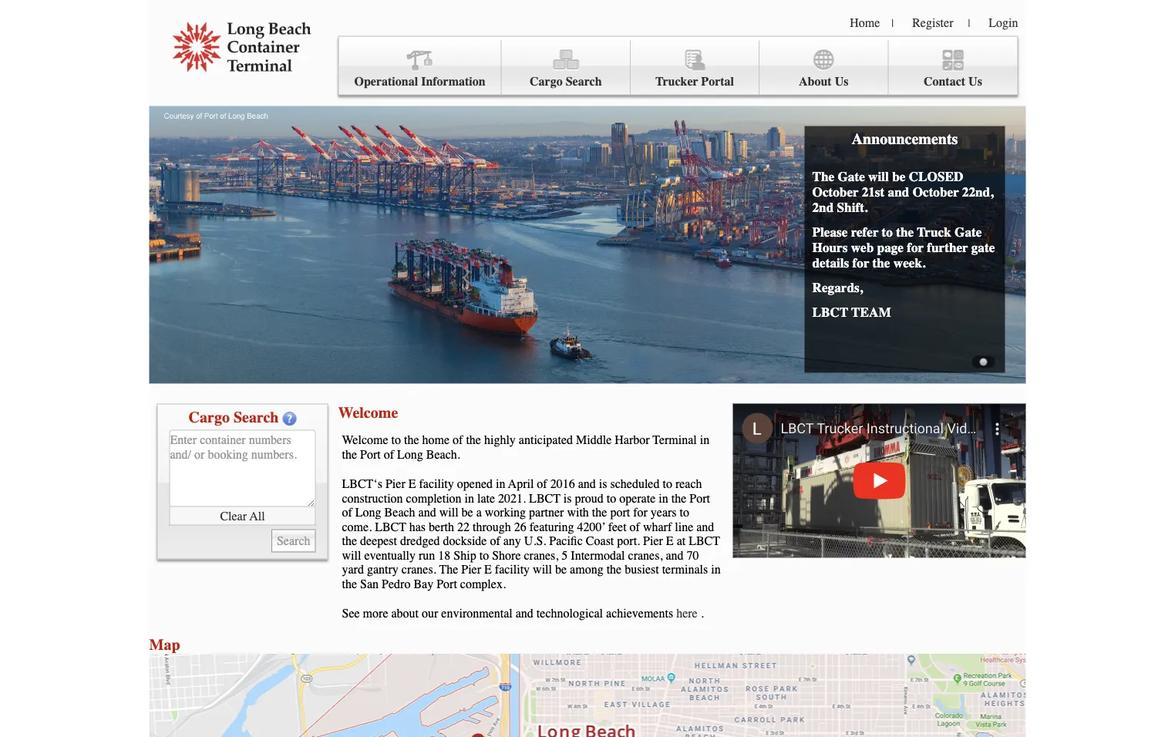 Task type: vqa. For each thing, say whether or not it's contained in the screenshot.
cranes,
yes



Task type: locate. For each thing, give the bounding box(es) containing it.
partner
[[529, 506, 564, 520]]

1 horizontal spatial long
[[397, 447, 423, 462]]

see more about our environmental and technological achievements here .
[[342, 607, 704, 621]]

0 vertical spatial be
[[892, 169, 906, 185]]

1 vertical spatial e
[[666, 534, 674, 548]]

the left san
[[342, 577, 357, 591]]

october up please at the top right of page
[[812, 185, 859, 200]]

is left the proud
[[564, 491, 572, 506]]

0 horizontal spatial us
[[835, 74, 849, 89]]

regards,​
[[812, 280, 863, 296]]

contact us
[[924, 74, 982, 89]]

home link
[[850, 15, 880, 30]]

opened
[[457, 477, 493, 491]]

in right terminal
[[700, 433, 710, 447]]

gate
[[838, 169, 865, 185], [955, 225, 982, 240]]

1 horizontal spatial the
[[812, 169, 835, 185]]

to left the home
[[391, 433, 401, 447]]

will
[[868, 169, 889, 185], [439, 506, 459, 520], [342, 548, 361, 563], [533, 563, 552, 577]]

1 horizontal spatial october
[[913, 185, 959, 200]]

through
[[473, 520, 511, 534]]

0 vertical spatial search
[[566, 74, 602, 89]]

1 vertical spatial pier
[[643, 534, 663, 548]]

1 us from the left
[[835, 74, 849, 89]]

port.
[[617, 534, 640, 548]]

us right about
[[835, 74, 849, 89]]

be left among
[[555, 563, 567, 577]]

refer
[[851, 225, 879, 240]]

menu bar containing operational information
[[338, 36, 1018, 95]]

2 vertical spatial be
[[555, 563, 567, 577]]

be inside the gate will be closed october 21st and october 22nd, 2nd shift.
[[892, 169, 906, 185]]

truck
[[917, 225, 951, 240]]

port up line
[[690, 491, 710, 506]]

bay
[[414, 577, 434, 591]]

cargo search inside menu bar
[[530, 74, 602, 89]]

pier up beach
[[386, 477, 405, 491]]

e
[[409, 477, 416, 491], [666, 534, 674, 548], [484, 563, 492, 577]]

1 vertical spatial cargo search
[[189, 408, 279, 426]]

line
[[675, 520, 693, 534]]

facility down any
[[495, 563, 530, 577]]

gate right the truck
[[955, 225, 982, 240]]

of right the home
[[453, 433, 463, 447]]

2 horizontal spatial be
[[892, 169, 906, 185]]

welcome
[[338, 404, 398, 421], [342, 433, 388, 447]]

please
[[812, 225, 848, 240]]

pier right port.
[[643, 534, 663, 548]]

welcome for welcome to the home of the highly anticipated middle harbor terminal in the port of long beach.
[[342, 433, 388, 447]]

the gate will be closed october 21st and october 22nd, 2nd shift.
[[812, 169, 994, 216]]

0 horizontal spatial e
[[409, 477, 416, 491]]

pier down dockside
[[461, 563, 481, 577]]

late
[[477, 491, 495, 506]]

eventually
[[364, 548, 416, 563]]

1 horizontal spatial cranes,
[[628, 548, 663, 563]]

0 horizontal spatial be
[[462, 506, 473, 520]]

will down announcements
[[868, 169, 889, 185]]

0 vertical spatial cargo search
[[530, 74, 602, 89]]

port right bay
[[437, 577, 457, 591]]

0 horizontal spatial gate
[[838, 169, 865, 185]]

the up 2nd
[[812, 169, 835, 185]]

deepest
[[360, 534, 397, 548]]

be left a
[[462, 506, 473, 520]]

0 horizontal spatial for
[[633, 506, 648, 520]]

e left shore
[[484, 563, 492, 577]]

for right port
[[633, 506, 648, 520]]

0 horizontal spatial search
[[234, 408, 279, 426]]

in
[[700, 433, 710, 447], [496, 477, 505, 491], [465, 491, 474, 506], [659, 491, 668, 506], [711, 563, 721, 577]]

0 horizontal spatial the
[[439, 563, 458, 577]]

22
[[457, 520, 470, 534]]

0 vertical spatial the
[[812, 169, 835, 185]]

of up construction
[[384, 447, 394, 462]]

2 horizontal spatial pier
[[643, 534, 663, 548]]

search inside menu bar
[[566, 74, 602, 89]]

2 horizontal spatial port
[[690, 491, 710, 506]]

22nd,
[[962, 185, 994, 200]]

gate up shift.
[[838, 169, 865, 185]]

lbct
[[812, 305, 848, 320], [529, 491, 561, 506], [375, 520, 406, 534], [689, 534, 720, 548]]

details
[[812, 256, 849, 271]]

to right "refer" on the top
[[882, 225, 893, 240]]

| right home link
[[892, 17, 894, 29]]

about
[[391, 607, 419, 621]]

busiest
[[625, 563, 659, 577]]

1 horizontal spatial be
[[555, 563, 567, 577]]

us
[[835, 74, 849, 89], [969, 74, 982, 89]]

the up yard
[[342, 534, 357, 548]]

has
[[409, 520, 426, 534]]

and left 70
[[666, 548, 684, 563]]

port up lbct's
[[360, 447, 381, 462]]

middle
[[576, 433, 612, 447]]

information
[[421, 74, 486, 89]]

to right the proud
[[607, 491, 616, 506]]

0 horizontal spatial cranes,
[[524, 548, 559, 563]]

coast
[[586, 534, 614, 548]]

berth
[[429, 520, 454, 534]]

1 horizontal spatial |
[[968, 17, 970, 29]]

welcome inside welcome to the home of the highly anticipated middle harbor terminal in the port of long beach.
[[342, 433, 388, 447]]

70
[[687, 548, 699, 563]]

is
[[599, 477, 607, 491], [564, 491, 572, 506]]

0 vertical spatial port
[[360, 447, 381, 462]]

operational information link
[[339, 40, 502, 95]]

any
[[503, 534, 521, 548]]

4200'
[[577, 520, 606, 534]]

environmental
[[441, 607, 513, 621]]

harbor
[[615, 433, 650, 447]]

the right "run"
[[439, 563, 458, 577]]

register link
[[912, 15, 954, 30]]

the up line
[[671, 491, 687, 506]]

18
[[438, 548, 451, 563]]

cranes, down wharf
[[628, 548, 663, 563]]

the left week.
[[873, 256, 890, 271]]

pedro
[[382, 577, 411, 591]]

a
[[476, 506, 482, 520]]

long down lbct's
[[355, 506, 381, 520]]

1 vertical spatial port
[[690, 491, 710, 506]]

us for contact us
[[969, 74, 982, 89]]

0 horizontal spatial october
[[812, 185, 859, 200]]

of right feet
[[630, 520, 640, 534]]

Enter container numbers and/ or booking numbers. text field
[[169, 430, 316, 507]]

0 horizontal spatial facility
[[419, 477, 454, 491]]

facility down beach.
[[419, 477, 454, 491]]

1 horizontal spatial facility
[[495, 563, 530, 577]]

cranes,
[[524, 548, 559, 563], [628, 548, 663, 563]]

map
[[149, 636, 180, 654]]

san
[[360, 577, 379, 591]]

our
[[422, 607, 438, 621]]

e left at in the right of the page
[[666, 534, 674, 548]]

the left the home
[[404, 433, 419, 447]]

the
[[896, 225, 914, 240], [873, 256, 890, 271], [404, 433, 419, 447], [466, 433, 481, 447], [342, 447, 357, 462], [671, 491, 687, 506], [592, 506, 607, 520], [342, 534, 357, 548], [607, 563, 622, 577], [342, 577, 357, 591]]

2 vertical spatial port
[[437, 577, 457, 591]]

lbct left has
[[375, 520, 406, 534]]

None submit
[[271, 529, 316, 553]]

| left login link
[[968, 17, 970, 29]]

be left closed
[[892, 169, 906, 185]]

operational
[[354, 74, 418, 89]]

us right contact
[[969, 74, 982, 89]]

see
[[342, 607, 360, 621]]

1 horizontal spatial e
[[484, 563, 492, 577]]

1 vertical spatial the
[[439, 563, 458, 577]]

for
[[907, 240, 924, 256], [853, 256, 869, 271], [633, 506, 648, 520]]

2 us from the left
[[969, 74, 982, 89]]

1 vertical spatial be
[[462, 506, 473, 520]]

0 vertical spatial long
[[397, 447, 423, 462]]

lbct up featuring
[[529, 491, 561, 506]]

2 | from the left
[[968, 17, 970, 29]]

1 horizontal spatial gate
[[955, 225, 982, 240]]

dockside
[[443, 534, 487, 548]]

to
[[882, 225, 893, 240], [391, 433, 401, 447], [663, 477, 672, 491], [607, 491, 616, 506], [680, 506, 689, 520], [479, 548, 489, 563]]

e up beach
[[409, 477, 416, 491]]

login
[[989, 15, 1018, 30]]

1 horizontal spatial cargo search
[[530, 74, 602, 89]]

0 vertical spatial pier
[[386, 477, 405, 491]]

1 vertical spatial long
[[355, 506, 381, 520]]

and right beach
[[418, 506, 436, 520]]

0 horizontal spatial port
[[360, 447, 381, 462]]

here
[[676, 607, 698, 621]]

cargo search link
[[502, 40, 631, 95]]

october
[[812, 185, 859, 200], [913, 185, 959, 200]]

1 horizontal spatial cargo
[[530, 74, 563, 89]]

october up the truck
[[913, 185, 959, 200]]

1 vertical spatial welcome
[[342, 433, 388, 447]]

home
[[422, 433, 450, 447]]

for right the details
[[853, 256, 869, 271]]

gate
[[971, 240, 995, 256]]

1 horizontal spatial for
[[853, 256, 869, 271]]

clear
[[220, 509, 247, 523]]

with
[[567, 506, 589, 520]]

0 horizontal spatial is
[[564, 491, 572, 506]]

operate
[[619, 491, 656, 506]]

1 vertical spatial gate
[[955, 225, 982, 240]]

menu bar
[[338, 36, 1018, 95]]

0 horizontal spatial long
[[355, 506, 381, 520]]

cranes, left the 5
[[524, 548, 559, 563]]

2 vertical spatial pier
[[461, 563, 481, 577]]

is left scheduled
[[599, 477, 607, 491]]

0 vertical spatial facility
[[419, 477, 454, 491]]

long inside lbct's pier e facility opened in april of 2016 and is scheduled to reach construction completion in late 2021.  lbct is proud to operate in the port of long beach and will be a working partner with the port for years to come.  lbct has berth 22 through 26 featuring 4200' feet of wharf line and the deepest dredged dockside of any u.s. pacific coast port. pier e at lbct will eventually run 18 ship to shore cranes, 5 intermodal cranes, and 70 yard gantry cranes. the pier e facility will be among the busiest terminals in the san pedro bay port complex.
[[355, 506, 381, 520]]

cargo
[[530, 74, 563, 89], [189, 408, 230, 426]]

among
[[570, 563, 604, 577]]

welcome to the home of the highly anticipated middle harbor terminal in the port of long beach.
[[342, 433, 710, 462]]

1 october from the left
[[812, 185, 859, 200]]

be
[[892, 169, 906, 185], [462, 506, 473, 520], [555, 563, 567, 577]]

wharf
[[643, 520, 672, 534]]

long left beach.
[[397, 447, 423, 462]]

lbct's
[[342, 477, 382, 491]]

for right page
[[907, 240, 924, 256]]

1 horizontal spatial search
[[566, 74, 602, 89]]

the left the truck
[[896, 225, 914, 240]]

1 horizontal spatial us
[[969, 74, 982, 89]]

0 vertical spatial welcome
[[338, 404, 398, 421]]

in inside welcome to the home of the highly anticipated middle harbor terminal in the port of long beach.
[[700, 433, 710, 447]]

1 | from the left
[[892, 17, 894, 29]]

welcome for welcome
[[338, 404, 398, 421]]

0 vertical spatial gate
[[838, 169, 865, 185]]

0 vertical spatial cargo
[[530, 74, 563, 89]]

2 horizontal spatial e
[[666, 534, 674, 548]]

and right 2016
[[578, 477, 596, 491]]

0 horizontal spatial |
[[892, 17, 894, 29]]

0 horizontal spatial cargo
[[189, 408, 230, 426]]

1 vertical spatial search
[[234, 408, 279, 426]]

1 vertical spatial cargo
[[189, 408, 230, 426]]

2 vertical spatial e
[[484, 563, 492, 577]]

april
[[508, 477, 534, 491]]

0 vertical spatial e
[[409, 477, 416, 491]]



Task type: describe. For each thing, give the bounding box(es) containing it.
lbct's pier e facility opened in april of 2016 and is scheduled to reach construction completion in late 2021.  lbct is proud to operate in the port of long beach and will be a working partner with the port for years to come.  lbct has berth 22 through 26 featuring 4200' feet of wharf line and the deepest dredged dockside of any u.s. pacific coast port. pier e at lbct will eventually run 18 ship to shore cranes, 5 intermodal cranes, and 70 yard gantry cranes. the pier e facility will be among the busiest terminals in the san pedro bay port complex.
[[342, 477, 721, 591]]

to right the ship
[[479, 548, 489, 563]]

contact
[[924, 74, 966, 89]]

2 cranes, from the left
[[628, 548, 663, 563]]

at
[[677, 534, 686, 548]]

u.s.
[[524, 534, 546, 548]]

us for about us
[[835, 74, 849, 89]]

lbct right at in the right of the page
[[689, 534, 720, 548]]

and right line
[[697, 520, 714, 534]]

about us link
[[760, 40, 889, 95]]

.
[[701, 607, 704, 621]]

pacific
[[549, 534, 583, 548]]

complex.
[[460, 577, 506, 591]]

in right 70
[[711, 563, 721, 577]]

for inside lbct's pier e facility opened in april of 2016 and is scheduled to reach construction completion in late 2021.  lbct is proud to operate in the port of long beach and will be a working partner with the port for years to come.  lbct has berth 22 through 26 featuring 4200' feet of wharf line and the deepest dredged dockside of any u.s. pacific coast port. pier e at lbct will eventually run 18 ship to shore cranes, 5 intermodal cranes, and 70 yard gantry cranes. the pier e facility will be among the busiest terminals in the san pedro bay port complex.
[[633, 506, 648, 520]]

web
[[851, 240, 874, 256]]

the left port
[[592, 506, 607, 520]]

will left the 5
[[533, 563, 552, 577]]

closed
[[909, 169, 964, 185]]

will left a
[[439, 506, 459, 520]]

yard
[[342, 563, 364, 577]]

1 vertical spatial facility
[[495, 563, 530, 577]]

lbct team
[[812, 305, 891, 320]]

beach.
[[426, 447, 460, 462]]

port
[[610, 506, 630, 520]]

working
[[485, 506, 526, 520]]

the up lbct's
[[342, 447, 357, 462]]

trucker
[[655, 74, 698, 89]]

and left technological
[[516, 607, 534, 621]]

2021.
[[498, 491, 526, 506]]

scheduled
[[610, 477, 660, 491]]

cranes.
[[402, 563, 436, 577]]

of left any
[[490, 534, 500, 548]]

come.
[[342, 520, 372, 534]]

will inside the gate will be closed october 21st and october 22nd, 2nd shift.
[[868, 169, 889, 185]]

0 horizontal spatial pier
[[386, 477, 405, 491]]

home
[[850, 15, 880, 30]]

here link
[[676, 607, 698, 621]]

of down lbct's
[[342, 506, 352, 520]]

to inside welcome to the home of the highly anticipated middle harbor terminal in the port of long beach.
[[391, 433, 401, 447]]

construction
[[342, 491, 403, 506]]

5
[[562, 548, 568, 563]]

completion
[[406, 491, 462, 506]]

login link
[[989, 15, 1018, 30]]

team
[[852, 305, 891, 320]]

2 horizontal spatial for
[[907, 240, 924, 256]]

to inside please refer to the truck gate hours web page for further gate details for the week.
[[882, 225, 893, 240]]

the inside the gate will be closed october 21st and october 22nd, 2nd shift.
[[812, 169, 835, 185]]

2nd
[[812, 200, 834, 216]]

dredged
[[400, 534, 440, 548]]

beach
[[385, 506, 415, 520]]

page
[[877, 240, 904, 256]]

to left reach
[[663, 477, 672, 491]]

1 horizontal spatial pier
[[461, 563, 481, 577]]

1 horizontal spatial port
[[437, 577, 457, 591]]

intermodal
[[571, 548, 625, 563]]

1 horizontal spatial is
[[599, 477, 607, 491]]

about us
[[799, 74, 849, 89]]

port inside welcome to the home of the highly anticipated middle harbor terminal in the port of long beach.
[[360, 447, 381, 462]]

in right operate
[[659, 491, 668, 506]]

2 october from the left
[[913, 185, 959, 200]]

clear all button
[[169, 507, 316, 526]]

the left highly
[[466, 433, 481, 447]]

the inside lbct's pier e facility opened in april of 2016 and is scheduled to reach construction completion in late 2021.  lbct is proud to operate in the port of long beach and will be a working partner with the port for years to come.  lbct has berth 22 through 26 featuring 4200' feet of wharf line and the deepest dredged dockside of any u.s. pacific coast port. pier e at lbct will eventually run 18 ship to shore cranes, 5 intermodal cranes, and 70 yard gantry cranes. the pier e facility will be among the busiest terminals in the san pedro bay port complex.
[[439, 563, 458, 577]]

to right years
[[680, 506, 689, 520]]

more
[[363, 607, 388, 621]]

0 horizontal spatial cargo search
[[189, 408, 279, 426]]

hours
[[812, 240, 848, 256]]

in right late
[[496, 477, 505, 491]]

highly
[[484, 433, 516, 447]]

the right among
[[607, 563, 622, 577]]

years
[[651, 506, 677, 520]]

clear all
[[220, 509, 265, 523]]

week.
[[894, 256, 926, 271]]

terminal
[[653, 433, 697, 447]]

gate inside please refer to the truck gate hours web page for further gate details for the week.
[[955, 225, 982, 240]]

in left late
[[465, 491, 474, 506]]

operational information
[[354, 74, 486, 89]]

about
[[799, 74, 832, 89]]

feet
[[608, 520, 627, 534]]

ship
[[454, 548, 476, 563]]

1 cranes, from the left
[[524, 548, 559, 563]]

anticipated
[[519, 433, 573, 447]]

shore
[[492, 548, 521, 563]]

trucker portal link
[[631, 40, 760, 95]]

gantry
[[367, 563, 399, 577]]

further
[[927, 240, 968, 256]]

contact us link
[[889, 40, 1018, 95]]

proud
[[575, 491, 604, 506]]

please refer to the truck gate hours web page for further gate details for the week.
[[812, 225, 995, 271]]

announcements
[[852, 130, 958, 148]]

21st and
[[862, 185, 909, 200]]

of left 2016
[[537, 477, 547, 491]]

long inside welcome to the home of the highly anticipated middle harbor terminal in the port of long beach.
[[397, 447, 423, 462]]

will down the come.
[[342, 548, 361, 563]]

gate inside the gate will be closed october 21st and october 22nd, 2nd shift.
[[838, 169, 865, 185]]

lbct down regards,​
[[812, 305, 848, 320]]

run
[[419, 548, 435, 563]]

terminals
[[662, 563, 708, 577]]

portal
[[701, 74, 734, 89]]



